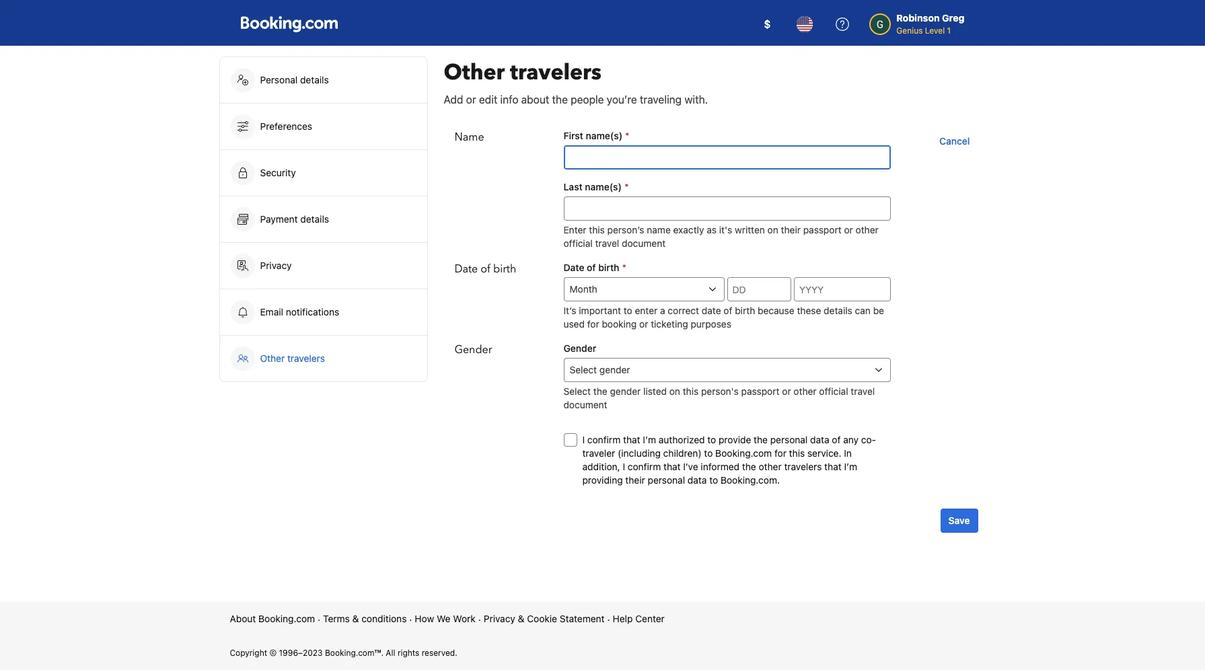 Task type: describe. For each thing, give the bounding box(es) containing it.
their inside i confirm that i'm authorized to provide the personal data of any co- traveler (including children) to booking.com for this service. in addition, i confirm that i've informed the other travelers that i'm providing their personal data to booking.com.
[[626, 475, 645, 486]]

providing
[[583, 475, 623, 486]]

email notifications
[[260, 306, 339, 318]]

payment details
[[260, 213, 332, 225]]

used
[[564, 318, 585, 330]]

booking.com.
[[721, 475, 780, 486]]

date
[[702, 305, 721, 316]]

genius
[[897, 26, 923, 36]]

save
[[949, 515, 970, 526]]

1 gender from the left
[[455, 343, 492, 357]]

for inside it's important to enter a correct date of birth because these details can be used for booking or ticketing purposes
[[587, 318, 600, 330]]

first name(s) *
[[564, 130, 630, 141]]

2 horizontal spatial that
[[825, 461, 842, 473]]

details for payment details
[[300, 213, 329, 225]]

their inside enter this person's name exactly as it's written on their passport or other official travel document
[[781, 224, 801, 236]]

on inside select the gender listed on this person's passport or other official travel document
[[670, 386, 680, 397]]

exactly
[[673, 224, 704, 236]]

cookie
[[527, 613, 557, 625]]

to down 'informed'
[[710, 475, 718, 486]]

work
[[453, 613, 476, 625]]

ticketing
[[651, 318, 688, 330]]

date of birth
[[455, 262, 516, 277]]

this inside select the gender listed on this person's passport or other official travel document
[[683, 386, 699, 397]]

terms & conditions
[[323, 613, 407, 625]]

©
[[270, 648, 277, 658]]

& for privacy
[[518, 613, 525, 625]]

it's
[[719, 224, 733, 236]]

with.
[[685, 94, 708, 106]]

travelers inside i confirm that i'm authorized to provide the personal data of any co- traveler (including children) to booking.com for this service. in addition, i confirm that i've informed the other travelers that i'm providing their personal data to booking.com.
[[784, 461, 822, 473]]

enter this person's name exactly as it's written on their passport or other official travel document
[[564, 224, 879, 249]]

about
[[230, 613, 256, 625]]

security link
[[220, 150, 427, 196]]

because
[[758, 305, 795, 316]]

or inside the other travelers add or edit info about the people you're traveling with.
[[466, 94, 476, 106]]

informed
[[701, 461, 740, 473]]

add
[[444, 94, 463, 106]]

gender
[[610, 386, 641, 397]]

0 vertical spatial personal
[[771, 434, 808, 446]]

other travelers
[[260, 353, 325, 364]]

as
[[707, 224, 717, 236]]

people
[[571, 94, 604, 106]]

0 vertical spatial confirm
[[588, 434, 621, 446]]

name(s) for last name(s)
[[585, 181, 622, 193]]

robinson greg genius level 1
[[897, 12, 965, 36]]

1 horizontal spatial data
[[810, 434, 830, 446]]

* for last name(s) *
[[625, 181, 629, 193]]

privacy for privacy & cookie statement
[[484, 613, 516, 625]]

statement
[[560, 613, 605, 625]]

these
[[797, 305, 821, 316]]

of inside i confirm that i'm authorized to provide the personal data of any co- traveler (including children) to booking.com for this service. in addition, i confirm that i've informed the other travelers that i'm providing their personal data to booking.com.
[[832, 434, 841, 446]]

$
[[764, 18, 771, 30]]

name(s) for first name(s)
[[586, 130, 623, 141]]

privacy & cookie statement link
[[484, 613, 605, 626]]

this inside i confirm that i'm authorized to provide the personal data of any co- traveler (including children) to booking.com for this service. in addition, i confirm that i've informed the other travelers that i'm providing their personal data to booking.com.
[[789, 448, 805, 459]]

reserved.
[[422, 648, 458, 658]]

i confirm that i'm authorized to provide the personal data of any co- traveler (including children) to booking.com for this service. in addition, i confirm that i've informed the other travelers that i'm providing their personal data to booking.com.
[[583, 434, 876, 486]]

last name(s) *
[[564, 181, 629, 193]]

how we work link
[[415, 613, 476, 626]]

save button
[[941, 509, 978, 533]]

help center link
[[613, 613, 665, 626]]

preferences link
[[220, 104, 427, 149]]

co-
[[861, 434, 876, 446]]

the right "provide"
[[754, 434, 768, 446]]

birth inside it's important to enter a correct date of birth because these details can be used for booking or ticketing purposes
[[735, 305, 755, 316]]

how we work
[[415, 613, 476, 625]]

i've
[[683, 461, 698, 473]]

1 vertical spatial personal
[[648, 475, 685, 486]]

important
[[579, 305, 621, 316]]

you're
[[607, 94, 637, 106]]

details inside it's important to enter a correct date of birth because these details can be used for booking or ticketing purposes
[[824, 305, 853, 316]]

privacy for privacy
[[260, 260, 292, 271]]

about booking.com
[[230, 613, 315, 625]]

travel inside select the gender listed on this person's passport or other official travel document
[[851, 386, 875, 397]]

1 vertical spatial booking.com
[[259, 613, 315, 625]]

for inside i confirm that i'm authorized to provide the personal data of any co- traveler (including children) to booking.com for this service. in addition, i confirm that i've informed the other travelers that i'm providing their personal data to booking.com.
[[775, 448, 787, 459]]

help
[[613, 613, 633, 625]]

it's important to enter a correct date of birth because these details can be used for booking or ticketing purposes alert
[[564, 304, 891, 331]]

date of birth *
[[564, 262, 627, 273]]

this inside enter this person's name exactly as it's written on their passport or other official travel document
[[589, 224, 605, 236]]

email
[[260, 306, 283, 318]]

other inside enter this person's name exactly as it's written on their passport or other official travel document
[[856, 224, 879, 236]]

copyright
[[230, 648, 267, 658]]

1 vertical spatial i
[[623, 461, 625, 473]]

about booking.com link
[[230, 613, 315, 626]]

copyright © 1996–2023 booking.com™. all rights reserved.
[[230, 648, 458, 658]]

1 horizontal spatial that
[[664, 461, 681, 473]]

2 gender from the left
[[564, 343, 597, 354]]

of inside it's important to enter a correct date of birth because these details can be used for booking or ticketing purposes
[[724, 305, 733, 316]]

person's
[[701, 386, 739, 397]]

any
[[844, 434, 859, 446]]

it's important to enter a correct date of birth because these details can be used for booking or ticketing purposes
[[564, 305, 884, 330]]

select
[[564, 386, 591, 397]]

date for date of birth
[[455, 262, 478, 277]]

name
[[647, 224, 671, 236]]

addition,
[[583, 461, 620, 473]]

listed
[[644, 386, 667, 397]]

payment details link
[[220, 197, 427, 242]]

traveling
[[640, 94, 682, 106]]



Task type: locate. For each thing, give the bounding box(es) containing it.
confirm
[[588, 434, 621, 446], [628, 461, 661, 473]]

i
[[583, 434, 585, 446], [623, 461, 625, 473]]

passport up enter your birth year using four digits phone field
[[804, 224, 842, 236]]

1 vertical spatial data
[[688, 475, 707, 486]]

0 horizontal spatial gender
[[455, 343, 492, 357]]

other down the 'email'
[[260, 353, 285, 364]]

0 horizontal spatial travel
[[595, 238, 619, 249]]

0 vertical spatial privacy
[[260, 260, 292, 271]]

personal
[[260, 74, 298, 85]]

it's
[[564, 305, 577, 316]]

(including
[[618, 448, 661, 459]]

select the gender listed on this person's passport or other official travel document
[[564, 386, 875, 411]]

official inside enter this person's name exactly as it's written on their passport or other official travel document
[[564, 238, 593, 249]]

1 horizontal spatial official
[[819, 386, 849, 397]]

0 vertical spatial booking.com
[[716, 448, 772, 459]]

name(s) right first
[[586, 130, 623, 141]]

that down children)
[[664, 461, 681, 473]]

document
[[622, 238, 666, 249], [564, 399, 608, 411]]

the inside the other travelers add or edit info about the people you're traveling with.
[[552, 94, 568, 106]]

document inside enter this person's name exactly as it's written on their passport or other official travel document
[[622, 238, 666, 249]]

travel down person's
[[595, 238, 619, 249]]

their right "written"
[[781, 224, 801, 236]]

enter this person's name exactly as it's written on their passport or other official travel document alert
[[564, 223, 891, 250]]

$ button
[[751, 8, 784, 40]]

on
[[768, 224, 779, 236], [670, 386, 680, 397]]

1 vertical spatial confirm
[[628, 461, 661, 473]]

0 vertical spatial their
[[781, 224, 801, 236]]

passport inside select the gender listed on this person's passport or other official travel document
[[741, 386, 780, 397]]

0 horizontal spatial date
[[455, 262, 478, 277]]

confirm down '(including'
[[628, 461, 661, 473]]

* down person's
[[622, 262, 627, 273]]

name
[[455, 130, 484, 145]]

0 horizontal spatial confirm
[[588, 434, 621, 446]]

booking.com
[[716, 448, 772, 459], [259, 613, 315, 625]]

1 vertical spatial other
[[260, 353, 285, 364]]

center
[[636, 613, 665, 625]]

1 vertical spatial other
[[794, 386, 817, 397]]

2 horizontal spatial other
[[856, 224, 879, 236]]

details down enter your birth year using four digits phone field
[[824, 305, 853, 316]]

or
[[466, 94, 476, 106], [844, 224, 853, 236], [640, 318, 648, 330], [782, 386, 791, 397]]

travelers up about
[[510, 58, 602, 88]]

* for first name(s) *
[[625, 130, 630, 141]]

Enter your birth date using two digits telephone field
[[727, 277, 792, 302]]

1 horizontal spatial &
[[518, 613, 525, 625]]

0 vertical spatial travel
[[595, 238, 619, 249]]

travelers down service.
[[784, 461, 822, 473]]

0 horizontal spatial travelers
[[287, 353, 325, 364]]

1996–2023
[[279, 648, 323, 658]]

0 horizontal spatial birth
[[493, 262, 516, 277]]

0 vertical spatial other
[[444, 58, 505, 88]]

that up '(including'
[[623, 434, 641, 446]]

name(s)
[[586, 130, 623, 141], [585, 181, 622, 193]]

privacy & cookie statement
[[484, 613, 605, 625]]

written
[[735, 224, 765, 236]]

birth for date of birth
[[493, 262, 516, 277]]

travel inside enter this person's name exactly as it's written on their passport or other official travel document
[[595, 238, 619, 249]]

personal details
[[260, 74, 329, 85]]

1 horizontal spatial travel
[[851, 386, 875, 397]]

1 vertical spatial for
[[775, 448, 787, 459]]

the right the select
[[594, 386, 608, 397]]

their down '(including'
[[626, 475, 645, 486]]

birth for date of birth *
[[599, 262, 620, 273]]

0 vertical spatial data
[[810, 434, 830, 446]]

travelers for other travelers
[[287, 353, 325, 364]]

0 horizontal spatial i
[[583, 434, 585, 446]]

document inside select the gender listed on this person's passport or other official travel document
[[564, 399, 608, 411]]

1 horizontal spatial travelers
[[510, 58, 602, 88]]

can
[[855, 305, 871, 316]]

1 horizontal spatial confirm
[[628, 461, 661, 473]]

1 horizontal spatial document
[[622, 238, 666, 249]]

email notifications link
[[220, 289, 427, 335]]

date for date of birth *
[[564, 262, 585, 273]]

confirm up traveler
[[588, 434, 621, 446]]

the inside select the gender listed on this person's passport or other official travel document
[[594, 386, 608, 397]]

service.
[[808, 448, 842, 459]]

1 horizontal spatial this
[[683, 386, 699, 397]]

travelers down notifications
[[287, 353, 325, 364]]

travelers inside the other travelers add or edit info about the people you're traveling with.
[[510, 58, 602, 88]]

* down you're
[[625, 130, 630, 141]]

0 vertical spatial i
[[583, 434, 585, 446]]

1 vertical spatial i'm
[[844, 461, 858, 473]]

1 vertical spatial details
[[300, 213, 329, 225]]

or left edit
[[466, 94, 476, 106]]

to left "provide"
[[708, 434, 716, 446]]

enter
[[564, 224, 587, 236]]

1 & from the left
[[352, 613, 359, 625]]

& right terms
[[352, 613, 359, 625]]

or up enter your birth year using four digits phone field
[[844, 224, 853, 236]]

1 horizontal spatial i'm
[[844, 461, 858, 473]]

travelers for other travelers add or edit info about the people you're traveling with.
[[510, 58, 602, 88]]

privacy link
[[220, 243, 427, 289]]

1
[[947, 26, 951, 36]]

booking.com up ©
[[259, 613, 315, 625]]

terms & conditions link
[[323, 613, 407, 626]]

0 horizontal spatial this
[[589, 224, 605, 236]]

traveler
[[583, 448, 615, 459]]

1 vertical spatial their
[[626, 475, 645, 486]]

other
[[444, 58, 505, 88], [260, 353, 285, 364]]

other up service.
[[794, 386, 817, 397]]

this right enter
[[589, 224, 605, 236]]

0 vertical spatial other
[[856, 224, 879, 236]]

None field
[[564, 145, 891, 170], [564, 197, 891, 221], [564, 145, 891, 170], [564, 197, 891, 221]]

data down 'i've'
[[688, 475, 707, 486]]

1 horizontal spatial other
[[794, 386, 817, 397]]

1 vertical spatial travelers
[[287, 353, 325, 364]]

or down enter
[[640, 318, 648, 330]]

or inside it's important to enter a correct date of birth because these details can be used for booking or ticketing purposes
[[640, 318, 648, 330]]

official
[[564, 238, 593, 249], [819, 386, 849, 397]]

in
[[844, 448, 852, 459]]

* up person's
[[625, 181, 629, 193]]

all
[[386, 648, 395, 658]]

0 horizontal spatial &
[[352, 613, 359, 625]]

0 horizontal spatial their
[[626, 475, 645, 486]]

1 vertical spatial document
[[564, 399, 608, 411]]

the right about
[[552, 94, 568, 106]]

2 vertical spatial *
[[622, 262, 627, 273]]

travelers
[[510, 58, 602, 88], [287, 353, 325, 364], [784, 461, 822, 473]]

2 horizontal spatial this
[[789, 448, 805, 459]]

other inside select the gender listed on this person's passport or other official travel document
[[794, 386, 817, 397]]

payment
[[260, 213, 298, 225]]

i'm up '(including'
[[643, 434, 656, 446]]

other inside the other travelers add or edit info about the people you're traveling with.
[[444, 58, 505, 88]]

level
[[925, 26, 945, 36]]

i down '(including'
[[623, 461, 625, 473]]

booking.com down "provide"
[[716, 448, 772, 459]]

2 vertical spatial details
[[824, 305, 853, 316]]

document down name
[[622, 238, 666, 249]]

1 vertical spatial privacy
[[484, 613, 516, 625]]

official up "any" on the bottom of the page
[[819, 386, 849, 397]]

0 horizontal spatial privacy
[[260, 260, 292, 271]]

other for other travelers add or edit info about the people you're traveling with.
[[444, 58, 505, 88]]

preferences
[[260, 120, 312, 132]]

details for personal details
[[300, 74, 329, 85]]

0 vertical spatial details
[[300, 74, 329, 85]]

privacy down payment
[[260, 260, 292, 271]]

1 horizontal spatial privacy
[[484, 613, 516, 625]]

0 vertical spatial passport
[[804, 224, 842, 236]]

0 horizontal spatial on
[[670, 386, 680, 397]]

0 vertical spatial name(s)
[[586, 130, 623, 141]]

1 horizontal spatial date
[[564, 262, 585, 273]]

that down service.
[[825, 461, 842, 473]]

this left the person's
[[683, 386, 699, 397]]

conditions
[[362, 613, 407, 625]]

booking.com inside i confirm that i'm authorized to provide the personal data of any co- traveler (including children) to booking.com for this service. in addition, i confirm that i've informed the other travelers that i'm providing their personal data to booking.com.
[[716, 448, 772, 459]]

terms
[[323, 613, 350, 625]]

to up 'informed'
[[704, 448, 713, 459]]

0 horizontal spatial passport
[[741, 386, 780, 397]]

0 horizontal spatial official
[[564, 238, 593, 249]]

help center
[[613, 613, 665, 625]]

0 vertical spatial for
[[587, 318, 600, 330]]

0 horizontal spatial that
[[623, 434, 641, 446]]

other
[[856, 224, 879, 236], [794, 386, 817, 397], [759, 461, 782, 473]]

2 vertical spatial travelers
[[784, 461, 822, 473]]

1 vertical spatial passport
[[741, 386, 780, 397]]

0 horizontal spatial document
[[564, 399, 608, 411]]

last
[[564, 181, 583, 193]]

1 horizontal spatial on
[[768, 224, 779, 236]]

0 horizontal spatial for
[[587, 318, 600, 330]]

1 horizontal spatial passport
[[804, 224, 842, 236]]

we
[[437, 613, 451, 625]]

0 horizontal spatial other
[[759, 461, 782, 473]]

person's
[[608, 224, 645, 236]]

i'm down in
[[844, 461, 858, 473]]

i'm
[[643, 434, 656, 446], [844, 461, 858, 473]]

name(s) right last
[[585, 181, 622, 193]]

1 vertical spatial on
[[670, 386, 680, 397]]

authorized
[[659, 434, 705, 446]]

&
[[352, 613, 359, 625], [518, 613, 525, 625]]

or inside select the gender listed on this person's passport or other official travel document
[[782, 386, 791, 397]]

1 vertical spatial name(s)
[[585, 181, 622, 193]]

1 horizontal spatial personal
[[771, 434, 808, 446]]

2 horizontal spatial birth
[[735, 305, 755, 316]]

children)
[[663, 448, 702, 459]]

data up service.
[[810, 434, 830, 446]]

0 vertical spatial this
[[589, 224, 605, 236]]

2 date from the left
[[564, 262, 585, 273]]

0 horizontal spatial other
[[260, 353, 285, 364]]

this
[[589, 224, 605, 236], [683, 386, 699, 397], [789, 448, 805, 459]]

details right payment
[[300, 213, 329, 225]]

official down enter
[[564, 238, 593, 249]]

personal details link
[[220, 57, 427, 103]]

0 horizontal spatial personal
[[648, 475, 685, 486]]

1 horizontal spatial for
[[775, 448, 787, 459]]

& left "cookie" at the bottom left of the page
[[518, 613, 525, 625]]

1 horizontal spatial other
[[444, 58, 505, 88]]

1 horizontal spatial birth
[[599, 262, 620, 273]]

1 vertical spatial this
[[683, 386, 699, 397]]

details inside "link"
[[300, 213, 329, 225]]

on right listed
[[670, 386, 680, 397]]

how
[[415, 613, 434, 625]]

1 vertical spatial official
[[819, 386, 849, 397]]

booking
[[602, 318, 637, 330]]

1 date from the left
[[455, 262, 478, 277]]

0 vertical spatial document
[[622, 238, 666, 249]]

other up enter your birth year using four digits phone field
[[856, 224, 879, 236]]

booking.com™.
[[325, 648, 384, 658]]

1 vertical spatial travel
[[851, 386, 875, 397]]

security
[[260, 167, 296, 178]]

cancel button
[[934, 129, 976, 153]]

& for terms
[[352, 613, 359, 625]]

to up "booking"
[[624, 305, 633, 316]]

2 vertical spatial other
[[759, 461, 782, 473]]

1 horizontal spatial booking.com
[[716, 448, 772, 459]]

details right personal
[[300, 74, 329, 85]]

personal down 'i've'
[[648, 475, 685, 486]]

a
[[660, 305, 665, 316]]

other up edit
[[444, 58, 505, 88]]

other for other travelers
[[260, 353, 285, 364]]

2 horizontal spatial travelers
[[784, 461, 822, 473]]

other inside i confirm that i'm authorized to provide the personal data of any co- traveler (including children) to booking.com for this service. in addition, i confirm that i've informed the other travelers that i'm providing their personal data to booking.com.
[[759, 461, 782, 473]]

privacy right the work
[[484, 613, 516, 625]]

or inside enter this person's name exactly as it's written on their passport or other official travel document
[[844, 224, 853, 236]]

on right "written"
[[768, 224, 779, 236]]

2 vertical spatial this
[[789, 448, 805, 459]]

0 vertical spatial official
[[564, 238, 593, 249]]

for up the booking.com.
[[775, 448, 787, 459]]

other travelers link
[[220, 336, 427, 382]]

on inside enter this person's name exactly as it's written on their passport or other official travel document
[[768, 224, 779, 236]]

passport right the person's
[[741, 386, 780, 397]]

0 horizontal spatial booking.com
[[259, 613, 315, 625]]

travel up co-
[[851, 386, 875, 397]]

0 vertical spatial on
[[768, 224, 779, 236]]

1 horizontal spatial their
[[781, 224, 801, 236]]

privacy
[[260, 260, 292, 271], [484, 613, 516, 625]]

the
[[552, 94, 568, 106], [594, 386, 608, 397], [754, 434, 768, 446], [742, 461, 756, 473]]

of
[[481, 262, 491, 277], [587, 262, 596, 273], [724, 305, 733, 316], [832, 434, 841, 446]]

robinson
[[897, 12, 940, 24]]

provide
[[719, 434, 751, 446]]

for down 'important'
[[587, 318, 600, 330]]

this left service.
[[789, 448, 805, 459]]

or right the person's
[[782, 386, 791, 397]]

1 horizontal spatial i
[[623, 461, 625, 473]]

personal up service.
[[771, 434, 808, 446]]

0 horizontal spatial data
[[688, 475, 707, 486]]

edit
[[479, 94, 498, 106]]

0 horizontal spatial i'm
[[643, 434, 656, 446]]

Enter your birth year using four digits telephone field
[[794, 277, 891, 302]]

0 vertical spatial travelers
[[510, 58, 602, 88]]

the up the booking.com.
[[742, 461, 756, 473]]

1 horizontal spatial gender
[[564, 343, 597, 354]]

purposes
[[691, 318, 732, 330]]

to inside it's important to enter a correct date of birth because these details can be used for booking or ticketing purposes
[[624, 305, 633, 316]]

correct
[[668, 305, 699, 316]]

i up traveler
[[583, 434, 585, 446]]

2 & from the left
[[518, 613, 525, 625]]

cancel
[[940, 135, 970, 147]]

passport inside enter this person's name exactly as it's written on their passport or other official travel document
[[804, 224, 842, 236]]

0 vertical spatial *
[[625, 130, 630, 141]]

1 vertical spatial *
[[625, 181, 629, 193]]

official inside select the gender listed on this person's passport or other official travel document
[[819, 386, 849, 397]]

document down the select
[[564, 399, 608, 411]]

select the gender listed on this person's passport or other official travel document alert
[[564, 385, 891, 412]]

0 vertical spatial i'm
[[643, 434, 656, 446]]

other up the booking.com.
[[759, 461, 782, 473]]



Task type: vqa. For each thing, say whether or not it's contained in the screenshot.
out
no



